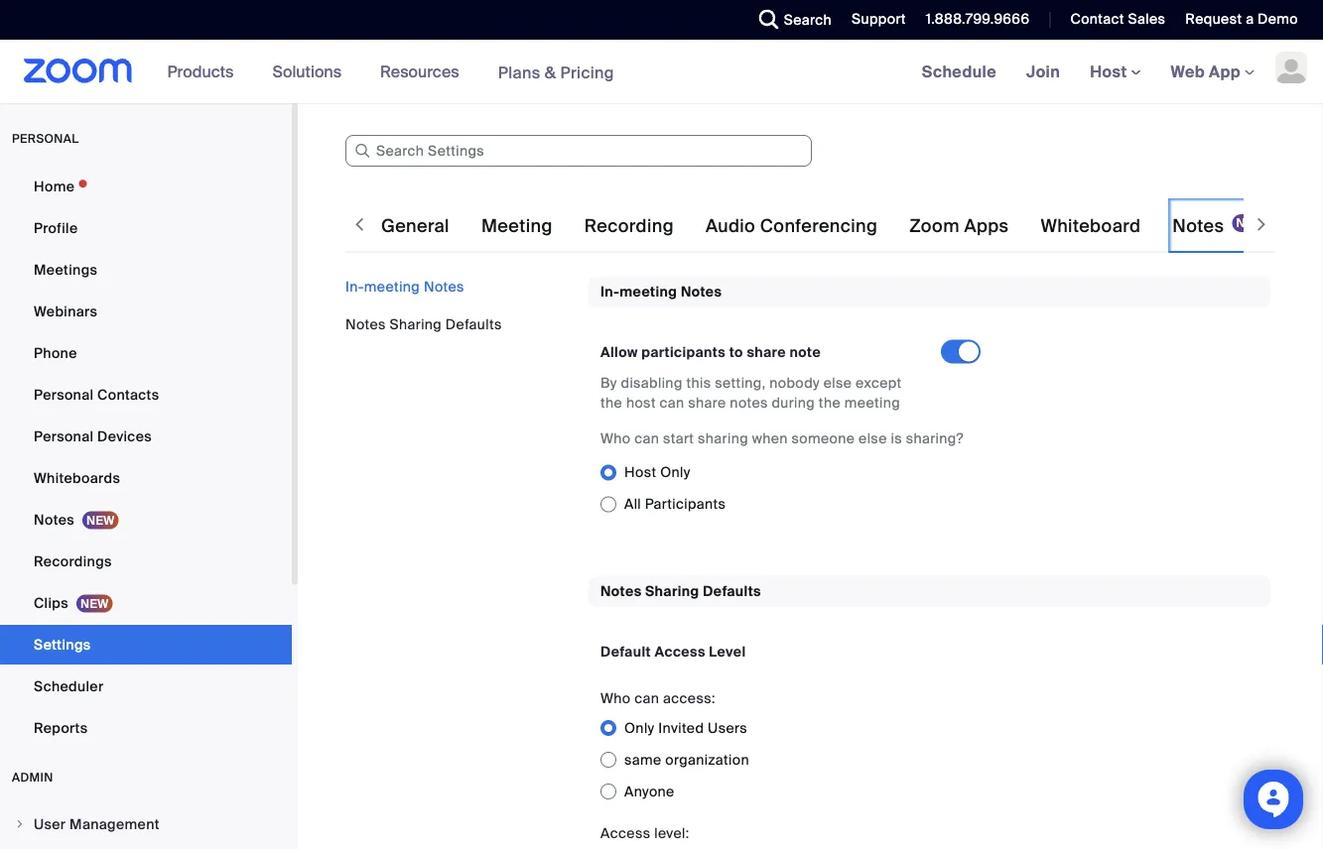 Task type: locate. For each thing, give the bounding box(es) containing it.
1 vertical spatial host
[[624, 464, 657, 482]]

access level:
[[601, 824, 690, 843]]

webinars
[[34, 302, 98, 321]]

users
[[708, 719, 748, 737]]

host
[[1090, 61, 1131, 82], [624, 464, 657, 482]]

zoom apps
[[910, 215, 1009, 238]]

banner containing products
[[0, 40, 1323, 105]]

host up all at bottom
[[624, 464, 657, 482]]

else
[[824, 374, 852, 393], [859, 430, 887, 448]]

0 horizontal spatial sharing
[[390, 315, 442, 334]]

share inside by disabling this setting, nobody else except the host can share notes during the meeting
[[688, 394, 726, 412]]

defaults
[[446, 315, 502, 334], [703, 582, 761, 601]]

note
[[790, 343, 821, 362]]

1.888.799.9666
[[926, 10, 1030, 28]]

request a demo link
[[1171, 0, 1323, 40], [1186, 10, 1299, 28]]

defaults up level on the bottom right
[[703, 582, 761, 601]]

resources button
[[380, 40, 468, 103]]

share right the to
[[747, 343, 786, 362]]

host for host
[[1090, 61, 1131, 82]]

access:
[[663, 689, 716, 708]]

can
[[660, 394, 685, 412], [635, 430, 659, 448], [635, 689, 659, 708]]

meeting down except on the top right
[[845, 394, 901, 412]]

zoom
[[910, 215, 960, 238]]

phone
[[34, 344, 77, 362]]

0 vertical spatial host
[[1090, 61, 1131, 82]]

menu bar
[[346, 277, 574, 335]]

in-
[[346, 277, 364, 296], [601, 283, 620, 301]]

reports link
[[0, 709, 292, 749]]

notes inside personal menu menu
[[34, 511, 74, 529]]

join
[[1027, 61, 1060, 82]]

else left is
[[859, 430, 887, 448]]

phone link
[[0, 334, 292, 373]]

0 vertical spatial only
[[660, 464, 691, 482]]

tabs of my account settings page tab list
[[377, 199, 1323, 254]]

host down contact sales
[[1090, 61, 1131, 82]]

support link
[[837, 0, 911, 40], [852, 10, 906, 28]]

1 vertical spatial only
[[624, 719, 655, 737]]

personal inside 'link'
[[34, 386, 94, 404]]

0 vertical spatial else
[[824, 374, 852, 393]]

audio
[[706, 215, 756, 238]]

1 vertical spatial who
[[601, 689, 631, 708]]

notes up recordings
[[34, 511, 74, 529]]

whiteboards link
[[0, 459, 292, 498]]

by disabling this setting, nobody else except the host can share notes during the meeting
[[601, 374, 902, 412]]

notes sharing defaults link
[[346, 315, 502, 334]]

else left except on the top right
[[824, 374, 852, 393]]

notes inside tabs of my account settings page tab list
[[1173, 215, 1225, 238]]

can left start
[[635, 430, 659, 448]]

all
[[624, 495, 641, 514]]

in-meeting notes
[[346, 277, 464, 296], [601, 283, 722, 301]]

0 horizontal spatial defaults
[[446, 315, 502, 334]]

host inside meetings navigation
[[1090, 61, 1131, 82]]

access
[[655, 643, 706, 661], [601, 824, 651, 843]]

&
[[545, 62, 556, 83]]

notes sharing defaults
[[346, 315, 502, 334], [601, 582, 761, 601]]

0 horizontal spatial host
[[624, 464, 657, 482]]

notes up default
[[601, 582, 642, 601]]

0 horizontal spatial else
[[824, 374, 852, 393]]

plans & pricing link
[[498, 62, 614, 83], [498, 62, 614, 83]]

the down by
[[601, 394, 623, 412]]

scroll left image
[[349, 214, 369, 234]]

notes up allow participants to share note
[[681, 283, 722, 301]]

1.888.799.9666 button
[[911, 0, 1035, 40], [926, 10, 1030, 28]]

only inside who can access: option group
[[624, 719, 655, 737]]

0 horizontal spatial the
[[601, 394, 623, 412]]

personal devices link
[[0, 417, 292, 457]]

web app
[[1171, 61, 1241, 82]]

plans & pricing
[[498, 62, 614, 83]]

in-meeting notes up notes sharing defaults link at top left
[[346, 277, 464, 296]]

1 vertical spatial can
[[635, 430, 659, 448]]

1 horizontal spatial defaults
[[703, 582, 761, 601]]

personal menu menu
[[0, 167, 292, 751]]

1 horizontal spatial else
[[859, 430, 887, 448]]

support
[[852, 10, 906, 28]]

notes
[[1173, 215, 1225, 238], [424, 277, 464, 296], [681, 283, 722, 301], [346, 315, 386, 334], [34, 511, 74, 529], [601, 582, 642, 601]]

the up someone
[[819, 394, 841, 412]]

can inside by disabling this setting, nobody else except the host can share notes during the meeting
[[660, 394, 685, 412]]

who down default
[[601, 689, 631, 708]]

clips
[[34, 594, 68, 613]]

only up all participants at the bottom of the page
[[660, 464, 691, 482]]

meeting up notes sharing defaults link at top left
[[364, 277, 420, 296]]

notes link
[[0, 500, 292, 540]]

personal for personal devices
[[34, 427, 94, 446]]

allow participants to share note
[[601, 343, 821, 362]]

0 horizontal spatial only
[[624, 719, 655, 737]]

0 vertical spatial can
[[660, 394, 685, 412]]

else inside by disabling this setting, nobody else except the host can share notes during the meeting
[[824, 374, 852, 393]]

1 the from the left
[[601, 394, 623, 412]]

0 vertical spatial who
[[601, 430, 631, 448]]

only up same
[[624, 719, 655, 737]]

who inside 'in-meeting notes' element
[[601, 430, 631, 448]]

request
[[1186, 10, 1242, 28]]

who can access: option group
[[601, 713, 941, 808]]

access left level on the bottom right
[[655, 643, 706, 661]]

contact
[[1071, 10, 1125, 28]]

2 horizontal spatial meeting
[[845, 394, 901, 412]]

notes left scroll right icon
[[1173, 215, 1225, 238]]

banner
[[0, 40, 1323, 105]]

0 horizontal spatial in-
[[346, 277, 364, 296]]

can for sharing
[[635, 689, 659, 708]]

apps
[[964, 215, 1009, 238]]

in- up allow
[[601, 283, 620, 301]]

management
[[70, 816, 160, 834]]

notes sharing defaults down in-meeting notes link
[[346, 315, 502, 334]]

1 horizontal spatial the
[[819, 394, 841, 412]]

profile link
[[0, 208, 292, 248]]

2 the from the left
[[819, 394, 841, 412]]

host inside the "who can start sharing when someone else is sharing?" option group
[[624, 464, 657, 482]]

share down this
[[688, 394, 726, 412]]

0 horizontal spatial access
[[601, 824, 651, 843]]

defaults down in-meeting notes link
[[446, 315, 502, 334]]

in-meeting notes up participants
[[601, 283, 722, 301]]

same
[[624, 751, 662, 769]]

share
[[747, 343, 786, 362], [688, 394, 726, 412]]

1 vertical spatial access
[[601, 824, 651, 843]]

scroll right image
[[1252, 214, 1272, 234]]

personal down phone
[[34, 386, 94, 404]]

0 vertical spatial sharing
[[390, 315, 442, 334]]

0 vertical spatial notes sharing defaults
[[346, 315, 502, 334]]

0 horizontal spatial share
[[688, 394, 726, 412]]

can down disabling
[[660, 394, 685, 412]]

only
[[660, 464, 691, 482], [624, 719, 655, 737]]

who inside notes sharing defaults element
[[601, 689, 631, 708]]

1 horizontal spatial only
[[660, 464, 691, 482]]

0 vertical spatial personal
[[34, 386, 94, 404]]

whiteboards
[[34, 469, 120, 487]]

reports
[[34, 719, 88, 738]]

2 vertical spatial can
[[635, 689, 659, 708]]

meeting up allow
[[620, 283, 677, 301]]

web app button
[[1171, 61, 1255, 82]]

who for who can start sharing when someone else is sharing?
[[601, 430, 631, 448]]

meeting
[[364, 277, 420, 296], [620, 283, 677, 301], [845, 394, 901, 412]]

resources
[[380, 61, 459, 82]]

1 who from the top
[[601, 430, 631, 448]]

personal contacts link
[[0, 375, 292, 415]]

0 vertical spatial share
[[747, 343, 786, 362]]

1 personal from the top
[[34, 386, 94, 404]]

can left access:
[[635, 689, 659, 708]]

2 who from the top
[[601, 689, 631, 708]]

level
[[709, 643, 746, 661]]

all participants
[[624, 495, 726, 514]]

scheduler
[[34, 678, 104, 696]]

who
[[601, 430, 631, 448], [601, 689, 631, 708]]

who down host
[[601, 430, 631, 448]]

someone
[[792, 430, 855, 448]]

1 vertical spatial personal
[[34, 427, 94, 446]]

1 horizontal spatial host
[[1090, 61, 1131, 82]]

1 vertical spatial share
[[688, 394, 726, 412]]

Search Settings text field
[[346, 135, 812, 167]]

sharing up default access level
[[645, 582, 700, 601]]

in- down scroll left icon
[[346, 277, 364, 296]]

sharing down in-meeting notes link
[[390, 315, 442, 334]]

1 vertical spatial sharing
[[645, 582, 700, 601]]

search button
[[744, 0, 837, 40]]

1 vertical spatial else
[[859, 430, 887, 448]]

1 horizontal spatial access
[[655, 643, 706, 661]]

meeting inside by disabling this setting, nobody else except the host can share notes during the meeting
[[845, 394, 901, 412]]

2 personal from the top
[[34, 427, 94, 446]]

the
[[601, 394, 623, 412], [819, 394, 841, 412]]

1 horizontal spatial share
[[747, 343, 786, 362]]

1 horizontal spatial notes sharing defaults
[[601, 582, 761, 601]]

contacts
[[97, 386, 159, 404]]

who can access:
[[601, 689, 716, 708]]

solutions
[[272, 61, 342, 82]]

personal up whiteboards
[[34, 427, 94, 446]]

only inside the "who can start sharing when someone else is sharing?" option group
[[660, 464, 691, 482]]

notes sharing defaults up default access level
[[601, 582, 761, 601]]

can inside notes sharing defaults element
[[635, 689, 659, 708]]

start
[[663, 430, 694, 448]]

disabling
[[621, 374, 683, 393]]

clips link
[[0, 584, 292, 624]]

access left level:
[[601, 824, 651, 843]]



Task type: vqa. For each thing, say whether or not it's contained in the screenshot.
Use corresponding to Use 12-hour time (Example: 02:00 PM)
no



Task type: describe. For each thing, give the bounding box(es) containing it.
1 horizontal spatial meeting
[[620, 283, 677, 301]]

to
[[729, 343, 743, 362]]

only invited users
[[624, 719, 748, 737]]

this
[[686, 374, 711, 393]]

audio conferencing
[[706, 215, 878, 238]]

1 vertical spatial notes sharing defaults
[[601, 582, 761, 601]]

profile picture image
[[1276, 52, 1308, 83]]

profile
[[34, 219, 78, 237]]

devices
[[97, 427, 152, 446]]

sharing
[[698, 430, 749, 448]]

zoom logo image
[[24, 59, 133, 83]]

can for meeting
[[635, 430, 659, 448]]

host
[[626, 394, 656, 412]]

0 horizontal spatial meeting
[[364, 277, 420, 296]]

notes sharing defaults element
[[589, 576, 1271, 850]]

1 vertical spatial defaults
[[703, 582, 761, 601]]

settings link
[[0, 625, 292, 665]]

who can start sharing when someone else is sharing? option group
[[601, 457, 997, 521]]

0 vertical spatial defaults
[[446, 315, 502, 334]]

in-meeting notes element
[[589, 277, 1271, 544]]

when
[[752, 430, 788, 448]]

meetings
[[34, 261, 98, 279]]

pricing
[[560, 62, 614, 83]]

plans
[[498, 62, 541, 83]]

1 horizontal spatial in-meeting notes
[[601, 283, 722, 301]]

contact sales
[[1071, 10, 1166, 28]]

participants
[[642, 343, 726, 362]]

setting,
[[715, 374, 766, 393]]

right image
[[14, 819, 26, 831]]

organization
[[666, 751, 750, 769]]

level:
[[654, 824, 690, 843]]

1.888.799.9666 button up schedule
[[911, 0, 1035, 40]]

conferencing
[[760, 215, 878, 238]]

same organization
[[624, 751, 750, 769]]

scheduler link
[[0, 667, 292, 707]]

1 horizontal spatial in-
[[601, 283, 620, 301]]

notes down in-meeting notes link
[[346, 315, 386, 334]]

join link
[[1012, 40, 1075, 103]]

in- inside menu bar
[[346, 277, 364, 296]]

sales
[[1128, 10, 1166, 28]]

0 horizontal spatial in-meeting notes
[[346, 277, 464, 296]]

webinars link
[[0, 292, 292, 332]]

home
[[34, 177, 75, 196]]

by
[[601, 374, 617, 393]]

whiteboard
[[1041, 215, 1141, 238]]

app
[[1209, 61, 1241, 82]]

personal for personal contacts
[[34, 386, 94, 404]]

is
[[891, 430, 902, 448]]

user management menu item
[[0, 806, 292, 844]]

default
[[601, 643, 651, 661]]

0 horizontal spatial notes sharing defaults
[[346, 315, 502, 334]]

a
[[1246, 10, 1254, 28]]

admin
[[12, 770, 53, 786]]

settings
[[34, 636, 91, 654]]

product information navigation
[[153, 40, 629, 105]]

allow
[[601, 343, 638, 362]]

who for who can access:
[[601, 689, 631, 708]]

recording
[[584, 215, 674, 238]]

general
[[381, 215, 450, 238]]

schedule link
[[907, 40, 1012, 103]]

web
[[1171, 61, 1205, 82]]

menu bar containing in-meeting notes
[[346, 277, 574, 335]]

products button
[[167, 40, 243, 103]]

during
[[772, 394, 815, 412]]

user management
[[34, 816, 160, 834]]

1 horizontal spatial sharing
[[645, 582, 700, 601]]

anyone
[[624, 783, 675, 801]]

notes
[[730, 394, 768, 412]]

host only
[[624, 464, 691, 482]]

recordings
[[34, 553, 112, 571]]

personal devices
[[34, 427, 152, 446]]

host button
[[1090, 61, 1141, 82]]

personal
[[12, 131, 79, 146]]

notes up notes sharing defaults link at top left
[[424, 277, 464, 296]]

meeting
[[481, 215, 553, 238]]

sharing?
[[906, 430, 964, 448]]

user
[[34, 816, 66, 834]]

in-meeting notes link
[[346, 277, 464, 296]]

products
[[167, 61, 234, 82]]

nobody
[[770, 374, 820, 393]]

who can start sharing when someone else is sharing?
[[601, 430, 964, 448]]

meetings navigation
[[907, 40, 1323, 105]]

invited
[[659, 719, 704, 737]]

host for host only
[[624, 464, 657, 482]]

participants
[[645, 495, 726, 514]]

demo
[[1258, 10, 1299, 28]]

default access level
[[601, 643, 746, 661]]

0 vertical spatial access
[[655, 643, 706, 661]]

1.888.799.9666 button up schedule link
[[926, 10, 1030, 28]]

recordings link
[[0, 542, 292, 582]]

home link
[[0, 167, 292, 207]]



